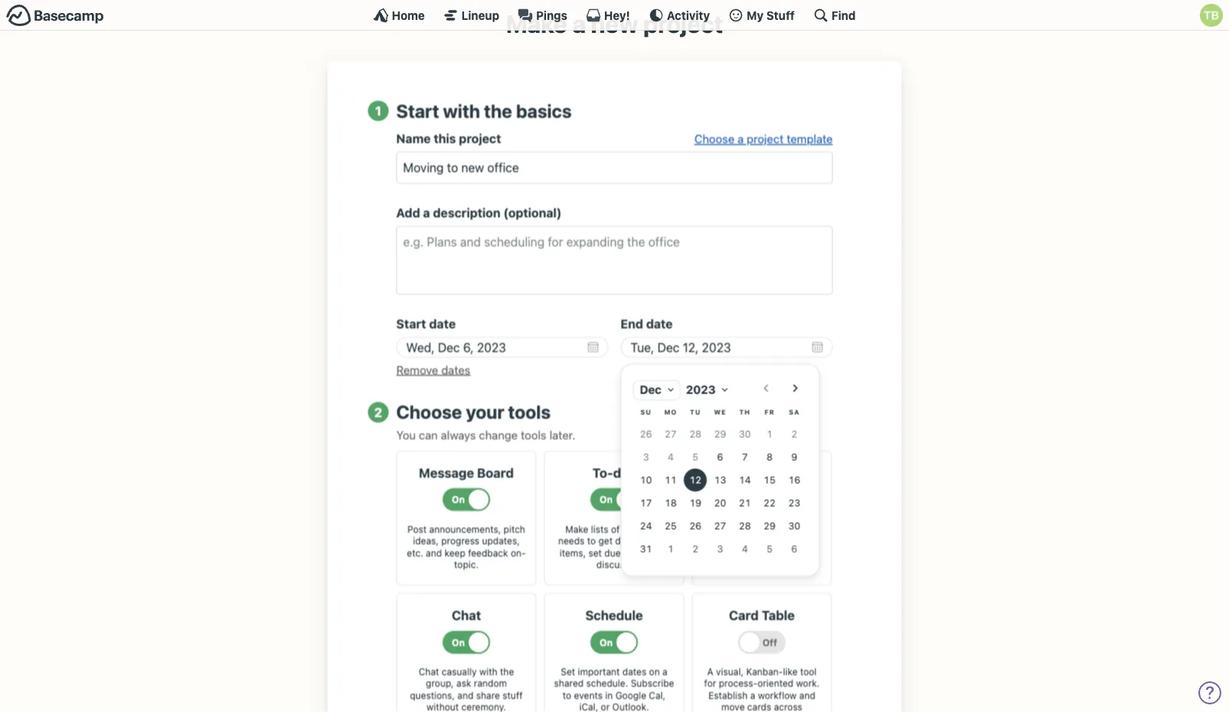 Task type: describe. For each thing, give the bounding box(es) containing it.
0 vertical spatial 4 button
[[659, 446, 682, 469]]

in inside share docs, files, images, and spreadsheets. organize in folders so they're easy to find.
[[756, 547, 764, 558]]

kanban-
[[746, 666, 783, 677]]

tu
[[690, 408, 701, 416]]

project for name this project
[[459, 131, 501, 146]]

a for project
[[738, 132, 744, 146]]

my stuff
[[747, 8, 795, 22]]

0 vertical spatial 26
[[640, 428, 652, 439]]

0 vertical spatial with
[[443, 100, 480, 121]]

switch accounts image
[[6, 4, 104, 28]]

chat for chat casually with the group, ask random questions, and share stuff without ceremony.
[[419, 666, 439, 677]]

name this project
[[396, 131, 501, 146]]

keep
[[445, 547, 465, 558]]

post announcements, pitch ideas, progress updates, etc. and keep feedback on- topic.
[[407, 524, 526, 570]]

0 horizontal spatial 28 button
[[684, 423, 707, 446]]

share
[[706, 524, 731, 534]]

shared
[[554, 678, 584, 689]]

27 for 27 button to the bottom
[[714, 520, 726, 531]]

fr
[[765, 408, 775, 416]]

announcements,
[[429, 524, 501, 534]]

discuss.
[[596, 559, 632, 570]]

docs,
[[734, 524, 758, 534]]

stuff
[[766, 8, 795, 22]]

a inside set important dates on a shared schedule. subscribe to events in google cal, ical, or outlook.
[[662, 666, 667, 677]]

so
[[799, 547, 809, 558]]

they're
[[719, 559, 749, 570]]

1 horizontal spatial project
[[643, 9, 723, 38]]

th
[[739, 408, 751, 416]]

0 vertical spatial 1 button
[[758, 423, 781, 446]]

1 horizontal spatial 28 button
[[733, 515, 756, 538]]

tim burton image
[[1200, 4, 1223, 27]]

10 button
[[635, 469, 658, 492]]

files,
[[760, 524, 781, 534]]

0 horizontal spatial 3 button
[[635, 446, 658, 469]]

14
[[739, 474, 751, 485]]

share docs, files, images, and spreadsheets. organize in folders so they're easy to find.
[[706, 524, 817, 570]]

0 vertical spatial 2
[[374, 405, 382, 419]]

visual,
[[716, 666, 744, 677]]

0 horizontal spatial 2 button
[[684, 538, 707, 560]]

needs
[[558, 536, 585, 546]]

start for start date
[[396, 317, 426, 331]]

and inside share docs, files, images, and spreadsheets. organize in folders so they're easy to find.
[[722, 536, 738, 546]]

find
[[832, 8, 856, 22]]

11
[[665, 474, 677, 485]]

chat for chat
[[452, 608, 481, 623]]

the inside chat casually with the group, ask random questions, and share stuff without ceremony.
[[500, 666, 514, 677]]

mo
[[664, 408, 677, 416]]

1 horizontal spatial 26
[[689, 520, 701, 531]]

you
[[396, 428, 416, 441]]

assign
[[642, 536, 670, 546]]

6 for right 6 button
[[791, 543, 797, 554]]

1 horizontal spatial 4
[[742, 543, 748, 554]]

16 button
[[783, 469, 806, 492]]

3 for left 3 button
[[643, 451, 649, 462]]

tool
[[800, 666, 817, 677]]

template
[[787, 132, 833, 146]]

establish
[[708, 690, 748, 701]]

end
[[621, 317, 643, 331]]

done,
[[615, 536, 640, 546]]

find.
[[786, 559, 805, 570]]

questions,
[[410, 690, 455, 701]]

random
[[474, 678, 507, 689]]

0 horizontal spatial 1
[[375, 103, 381, 118]]

13
[[714, 474, 726, 485]]

0 horizontal spatial 26 button
[[635, 423, 658, 446]]

easy
[[752, 559, 772, 570]]

make a new project
[[506, 9, 723, 38]]

1 vertical spatial 1 button
[[659, 538, 682, 560]]

1 vertical spatial 29
[[764, 520, 776, 531]]

workflow
[[758, 690, 797, 701]]

2 for leftmost 2 button
[[692, 543, 698, 554]]

ceremony.
[[461, 702, 506, 712]]

work
[[622, 524, 643, 534]]

important
[[578, 666, 620, 677]]

20
[[714, 497, 726, 508]]

su
[[640, 408, 652, 416]]

work.
[[796, 678, 820, 689]]

date for end date
[[646, 317, 673, 331]]

docs & files
[[724, 465, 799, 480]]

add a description (optional)
[[396, 206, 562, 220]]

0 horizontal spatial 30 button
[[733, 423, 756, 446]]

17 button
[[635, 492, 658, 515]]

later.
[[549, 428, 575, 441]]

process-
[[719, 678, 758, 689]]

0 vertical spatial dates
[[441, 363, 470, 376]]

lists
[[591, 524, 608, 534]]

1 vertical spatial 27 button
[[709, 515, 732, 538]]

15 button
[[758, 469, 781, 492]]

to inside make lists of work that needs to get done, assign items, set due dates, and discuss.
[[587, 536, 596, 546]]

add
[[396, 206, 420, 220]]

hey! button
[[586, 8, 630, 23]]

16
[[788, 474, 800, 485]]

on-
[[511, 547, 526, 558]]

progress
[[441, 536, 479, 546]]

group,
[[426, 678, 454, 689]]

0 horizontal spatial 28
[[689, 428, 701, 439]]

a for new
[[572, 9, 586, 38]]

files
[[771, 465, 799, 480]]

due
[[604, 547, 621, 558]]

on
[[649, 666, 660, 677]]

1 horizontal spatial 29 button
[[758, 515, 781, 538]]

message board
[[419, 465, 514, 480]]

1 vertical spatial 5
[[767, 543, 773, 554]]

get
[[598, 536, 613, 546]]

0 vertical spatial the
[[484, 100, 512, 121]]

with inside chat casually with the group, ask random questions, and share stuff without ceremony.
[[479, 666, 497, 677]]

15
[[764, 474, 776, 485]]

choose a project template
[[694, 132, 833, 146]]

move
[[721, 702, 745, 712]]

0 vertical spatial 27 button
[[659, 423, 682, 446]]

to inside share docs, files, images, and spreadsheets. organize in folders so they're easy to find.
[[774, 559, 783, 570]]

1 horizontal spatial 28
[[739, 520, 751, 531]]

7
[[742, 451, 748, 462]]

start date
[[396, 317, 456, 331]]

home
[[392, 8, 425, 22]]

lineup link
[[443, 8, 499, 23]]

new
[[591, 9, 638, 38]]

feedback
[[468, 547, 508, 558]]

2023
[[686, 383, 716, 396]]

8 button
[[758, 446, 781, 469]]

0 vertical spatial 4
[[668, 451, 674, 462]]

3 for bottommost 3 button
[[717, 543, 723, 554]]



Task type: vqa. For each thing, say whether or not it's contained in the screenshot.


Task type: locate. For each thing, give the bounding box(es) containing it.
date up remove dates link
[[429, 317, 456, 331]]

0 vertical spatial in
[[756, 547, 764, 558]]

0 vertical spatial 28
[[689, 428, 701, 439]]

24 button
[[635, 515, 658, 538]]

2 vertical spatial 2
[[692, 543, 698, 554]]

1 horizontal spatial 4 button
[[733, 538, 756, 560]]

lineup
[[462, 8, 499, 22]]

dates inside set important dates on a shared schedule. subscribe to events in google cal, ical, or outlook.
[[622, 666, 646, 677]]

dates
[[441, 363, 470, 376], [622, 666, 646, 677]]

1 horizontal spatial chat
[[452, 608, 481, 623]]

12 button
[[684, 469, 707, 492]]

12
[[689, 474, 701, 485]]

tools left later.
[[521, 428, 546, 441]]

0 vertical spatial 29
[[714, 428, 726, 439]]

31
[[640, 543, 652, 554]]

22
[[764, 497, 776, 508]]

0 vertical spatial 6 button
[[709, 446, 732, 469]]

start up 'name'
[[396, 100, 439, 121]]

0 horizontal spatial choose
[[396, 401, 462, 423]]

google
[[615, 690, 646, 701]]

dates left on
[[622, 666, 646, 677]]

project left template in the top right of the page
[[747, 132, 784, 146]]

we
[[714, 408, 726, 416]]

start for start with the basics
[[396, 100, 439, 121]]

sa
[[789, 408, 800, 416]]

20 button
[[709, 492, 732, 515]]

1 horizontal spatial 5 button
[[758, 538, 781, 560]]

1 vertical spatial 6 button
[[783, 538, 806, 560]]

schedule
[[585, 608, 643, 623]]

13 button
[[709, 469, 732, 492]]

end date
[[621, 317, 673, 331]]

4 button up 11
[[659, 446, 682, 469]]

28 button down 21 on the right
[[733, 515, 756, 538]]

items,
[[560, 547, 586, 558]]

topic.
[[454, 559, 479, 570]]

1 choose date… field from the left
[[396, 337, 608, 357]]

1 horizontal spatial choose date… field
[[621, 337, 833, 357]]

0 horizontal spatial 4 button
[[659, 446, 682, 469]]

to up set on the left bottom of the page
[[587, 536, 596, 546]]

23 button
[[783, 492, 806, 515]]

1 vertical spatial 1
[[767, 428, 773, 439]]

2 vertical spatial to
[[563, 690, 571, 701]]

and down assign
[[653, 547, 669, 558]]

to down folders
[[774, 559, 783, 570]]

27 button down 20
[[709, 515, 732, 538]]

home link
[[373, 8, 425, 23]]

3 down share
[[717, 543, 723, 554]]

0 vertical spatial make
[[506, 9, 567, 38]]

cards
[[747, 702, 771, 712]]

to down shared
[[563, 690, 571, 701]]

pings
[[536, 8, 567, 22]]

0 horizontal spatial 30
[[739, 428, 751, 439]]

1 vertical spatial start
[[396, 317, 426, 331]]

1 vertical spatial to
[[774, 559, 783, 570]]

remove
[[396, 363, 438, 376]]

28
[[689, 428, 701, 439], [739, 520, 751, 531]]

set
[[588, 547, 602, 558]]

4 up the they're
[[742, 543, 748, 554]]

and inside chat casually with the group, ask random questions, and share stuff without ceremony.
[[457, 690, 473, 701]]

1 vertical spatial 30
[[788, 520, 800, 531]]

date right 'end'
[[646, 317, 673, 331]]

26 button down 19
[[684, 515, 707, 538]]

26 button
[[635, 423, 658, 446], [684, 515, 707, 538]]

2 date from the left
[[646, 317, 673, 331]]

1 for bottommost 1 button
[[668, 543, 674, 554]]

5 button down files,
[[758, 538, 781, 560]]

make
[[506, 9, 567, 38], [565, 524, 588, 534]]

0 vertical spatial 5
[[692, 451, 698, 462]]

4 up 11
[[668, 451, 674, 462]]

and inside post announcements, pitch ideas, progress updates, etc. and keep feedback on- topic.
[[426, 547, 442, 558]]

like
[[783, 666, 798, 677]]

29 down we at bottom right
[[714, 428, 726, 439]]

6 button up "13"
[[709, 446, 732, 469]]

1 horizontal spatial 6
[[791, 543, 797, 554]]

2 button down share
[[684, 538, 707, 560]]

and down ask
[[457, 690, 473, 701]]

1 horizontal spatial to
[[587, 536, 596, 546]]

1 vertical spatial 5 button
[[758, 538, 781, 560]]

1 vertical spatial 4
[[742, 543, 748, 554]]

and down ideas,
[[426, 547, 442, 558]]

in up easy
[[756, 547, 764, 558]]

choose date… field up your
[[396, 337, 608, 357]]

1 vertical spatial chat
[[419, 666, 439, 677]]

0 vertical spatial 6
[[717, 451, 723, 462]]

ideas,
[[413, 536, 439, 546]]

choose
[[694, 132, 735, 146], [396, 401, 462, 423]]

my stuff button
[[728, 8, 795, 23]]

0 horizontal spatial 5
[[692, 451, 698, 462]]

1 vertical spatial 28
[[739, 520, 751, 531]]

26 down 19 "button"
[[689, 520, 701, 531]]

6 up "13"
[[717, 451, 723, 462]]

27
[[665, 428, 677, 439], [714, 520, 726, 531]]

or
[[601, 702, 610, 712]]

with up random
[[479, 666, 497, 677]]

10
[[640, 474, 652, 485]]

1 vertical spatial choose
[[396, 401, 462, 423]]

1 vertical spatial 29 button
[[758, 515, 781, 538]]

2 choose date… field from the left
[[621, 337, 833, 357]]

start up remove
[[396, 317, 426, 331]]

29 button
[[709, 423, 732, 446], [758, 515, 781, 538]]

1 horizontal spatial in
[[756, 547, 764, 558]]

a left template in the top right of the page
[[738, 132, 744, 146]]

2 for top 2 button
[[791, 428, 797, 439]]

card
[[729, 608, 759, 623]]

5 up 12
[[692, 451, 698, 462]]

5 button up 12
[[684, 446, 707, 469]]

25
[[665, 520, 677, 531]]

tools up change
[[508, 401, 551, 423]]

1 horizontal spatial 6 button
[[783, 538, 806, 560]]

1 vertical spatial in
[[605, 690, 613, 701]]

27 button down mo
[[659, 423, 682, 446]]

a
[[707, 666, 713, 677]]

19 button
[[684, 492, 707, 515]]

remove dates link
[[396, 363, 470, 376]]

chat up group,
[[419, 666, 439, 677]]

1 vertical spatial 2
[[791, 428, 797, 439]]

0 vertical spatial 28 button
[[684, 423, 707, 446]]

30 button
[[733, 423, 756, 446], [783, 515, 806, 538]]

a inside a visual, kanban-like tool for process-oriented work. establish a workflow and move cards acr
[[750, 690, 755, 701]]

29 button down the 22
[[758, 515, 781, 538]]

and down work. at bottom
[[799, 690, 815, 701]]

make up needs
[[565, 524, 588, 534]]

to-
[[593, 465, 613, 480]]

0 vertical spatial 2 button
[[783, 423, 806, 446]]

0 horizontal spatial 5 button
[[684, 446, 707, 469]]

&
[[759, 465, 768, 480]]

my
[[747, 8, 764, 22]]

6 left so
[[791, 543, 797, 554]]

1 vertical spatial dates
[[622, 666, 646, 677]]

1 button down fr
[[758, 423, 781, 446]]

1 horizontal spatial 3
[[717, 543, 723, 554]]

to-dos
[[593, 465, 636, 480]]

make inside make lists of work that needs to get done, assign items, set due dates, and discuss.
[[565, 524, 588, 534]]

30 down 23 button
[[788, 520, 800, 531]]

dates right remove
[[441, 363, 470, 376]]

activity
[[667, 8, 710, 22]]

1 vertical spatial 26 button
[[684, 515, 707, 538]]

29 button down we at bottom right
[[709, 423, 732, 446]]

9 button
[[783, 446, 806, 469]]

choose for choose a project template
[[694, 132, 735, 146]]

1 horizontal spatial 1
[[668, 543, 674, 554]]

21
[[739, 497, 751, 508]]

0 horizontal spatial 27
[[665, 428, 677, 439]]

events
[[574, 690, 603, 701]]

0 horizontal spatial 1 button
[[659, 538, 682, 560]]

1 vertical spatial 30 button
[[783, 515, 806, 538]]

make right lineup
[[506, 9, 567, 38]]

a right pings
[[572, 9, 586, 38]]

2 horizontal spatial 1
[[767, 428, 773, 439]]

1 button down 25 in the bottom right of the page
[[659, 538, 682, 560]]

6 for topmost 6 button
[[717, 451, 723, 462]]

to inside set important dates on a shared schedule. subscribe to events in google cal, ical, or outlook.
[[563, 690, 571, 701]]

3 button up 10
[[635, 446, 658, 469]]

Name this project text field
[[396, 152, 833, 184]]

0 vertical spatial chat
[[452, 608, 481, 623]]

a for description
[[423, 206, 430, 220]]

0 horizontal spatial 6
[[717, 451, 723, 462]]

29 up spreadsheets. at the right bottom of page
[[764, 520, 776, 531]]

in down schedule.
[[605, 690, 613, 701]]

0 vertical spatial start
[[396, 100, 439, 121]]

1 start from the top
[[396, 100, 439, 121]]

1 horizontal spatial 30
[[788, 520, 800, 531]]

always
[[441, 428, 476, 441]]

1 vertical spatial 26
[[689, 520, 701, 531]]

a up cards
[[750, 690, 755, 701]]

choose your tools
[[396, 401, 551, 423]]

and up organize
[[722, 536, 738, 546]]

updates,
[[482, 536, 520, 546]]

2 vertical spatial 1
[[668, 543, 674, 554]]

1 vertical spatial 3 button
[[709, 538, 732, 560]]

2 button down sa at bottom
[[783, 423, 806, 446]]

etc.
[[407, 547, 423, 558]]

17
[[640, 497, 652, 508]]

0 vertical spatial 3 button
[[635, 446, 658, 469]]

choose for choose your tools
[[396, 401, 462, 423]]

a right add
[[423, 206, 430, 220]]

0 horizontal spatial dates
[[441, 363, 470, 376]]

3 up 10
[[643, 451, 649, 462]]

make for make lists of work that needs to get done, assign items, set due dates, and discuss.
[[565, 524, 588, 534]]

the up random
[[500, 666, 514, 677]]

1 horizontal spatial date
[[646, 317, 673, 331]]

activity link
[[648, 8, 710, 23]]

project for choose a project template
[[747, 132, 784, 146]]

22 button
[[758, 492, 781, 515]]

30 button down th
[[733, 423, 756, 446]]

2 start from the top
[[396, 317, 426, 331]]

message
[[419, 465, 474, 480]]

the left the basics
[[484, 100, 512, 121]]

0 horizontal spatial 29
[[714, 428, 726, 439]]

28 button down tu
[[684, 423, 707, 446]]

5 up easy
[[767, 543, 773, 554]]

this
[[434, 131, 456, 146]]

1 horizontal spatial 2 button
[[783, 423, 806, 446]]

30 for 30 button to the right
[[788, 520, 800, 531]]

in inside set important dates on a shared schedule. subscribe to events in google cal, ical, or outlook.
[[605, 690, 613, 701]]

18
[[665, 497, 677, 508]]

1 horizontal spatial 30 button
[[783, 515, 806, 538]]

and inside a visual, kanban-like tool for process-oriented work. establish a workflow and move cards acr
[[799, 690, 815, 701]]

1 horizontal spatial choose
[[694, 132, 735, 146]]

14 button
[[733, 469, 756, 492]]

26 button down su
[[635, 423, 658, 446]]

7 button
[[733, 446, 756, 469]]

make for make a new project
[[506, 9, 567, 38]]

1 horizontal spatial 1 button
[[758, 423, 781, 446]]

0 horizontal spatial choose date… field
[[396, 337, 608, 357]]

1 vertical spatial make
[[565, 524, 588, 534]]

0 vertical spatial 3
[[643, 451, 649, 462]]

can
[[419, 428, 438, 441]]

28 down 21 button
[[739, 520, 751, 531]]

30 for the leftmost 30 button
[[739, 428, 751, 439]]

1 vertical spatial 3
[[717, 543, 723, 554]]

set important dates on a shared schedule. subscribe to events in google cal, ical, or outlook.
[[554, 666, 674, 712]]

3 button down share
[[709, 538, 732, 560]]

start
[[396, 100, 439, 121], [396, 317, 426, 331]]

0 vertical spatial 5 button
[[684, 446, 707, 469]]

chat down "topic."
[[452, 608, 481, 623]]

27 for the top 27 button
[[665, 428, 677, 439]]

1 vertical spatial the
[[500, 666, 514, 677]]

6 button down the images,
[[783, 538, 806, 560]]

0 vertical spatial tools
[[508, 401, 551, 423]]

28 down tu
[[689, 428, 701, 439]]

0 vertical spatial 29 button
[[709, 423, 732, 446]]

0 horizontal spatial 4
[[668, 451, 674, 462]]

1 vertical spatial 4 button
[[733, 538, 756, 560]]

0 horizontal spatial 29 button
[[709, 423, 732, 446]]

1 date from the left
[[429, 317, 456, 331]]

29
[[714, 428, 726, 439], [764, 520, 776, 531]]

dos
[[613, 465, 636, 480]]

28 button
[[684, 423, 707, 446], [733, 515, 756, 538]]

1 vertical spatial with
[[479, 666, 497, 677]]

ical,
[[579, 702, 598, 712]]

19
[[689, 497, 701, 508]]

Add a description (optional) text field
[[396, 226, 833, 295]]

and inside make lists of work that needs to get done, assign items, set due dates, and discuss.
[[653, 547, 669, 558]]

1 for the top 1 button
[[767, 428, 773, 439]]

change
[[479, 428, 518, 441]]

26 down su
[[640, 428, 652, 439]]

0 horizontal spatial 6 button
[[709, 446, 732, 469]]

1 button
[[758, 423, 781, 446], [659, 538, 682, 560]]

a right on
[[662, 666, 667, 677]]

project right the hey!
[[643, 9, 723, 38]]

choose date… field up 2023
[[621, 337, 833, 357]]

4 button down docs,
[[733, 538, 756, 560]]

1 vertical spatial 27
[[714, 520, 726, 531]]

2 horizontal spatial project
[[747, 132, 784, 146]]

0 horizontal spatial chat
[[419, 666, 439, 677]]

hey!
[[604, 8, 630, 22]]

board
[[477, 465, 514, 480]]

0 horizontal spatial 3
[[643, 451, 649, 462]]

1 horizontal spatial 29
[[764, 520, 776, 531]]

project down start with the basics
[[459, 131, 501, 146]]

0 vertical spatial 30 button
[[733, 423, 756, 446]]

30 down th
[[739, 428, 751, 439]]

chat inside chat casually with the group, ask random questions, and share stuff without ceremony.
[[419, 666, 439, 677]]

30 button down 23
[[783, 515, 806, 538]]

Choose date… field
[[396, 337, 608, 357], [621, 337, 833, 357]]

1 vertical spatial 6
[[791, 543, 797, 554]]

main element
[[0, 0, 1229, 31]]

27 down mo
[[665, 428, 677, 439]]

stuff
[[503, 690, 523, 701]]

docs
[[724, 465, 756, 480]]

that
[[646, 524, 663, 534]]

description
[[433, 206, 500, 220]]

make lists of work that needs to get done, assign items, set due dates, and discuss.
[[558, 524, 670, 570]]

1 horizontal spatial 3 button
[[709, 538, 732, 560]]

1 vertical spatial tools
[[521, 428, 546, 441]]

0 vertical spatial to
[[587, 536, 596, 546]]

27 down 20 button
[[714, 520, 726, 531]]

27 button
[[659, 423, 682, 446], [709, 515, 732, 538]]

date for start date
[[429, 317, 456, 331]]

with up name this project
[[443, 100, 480, 121]]



